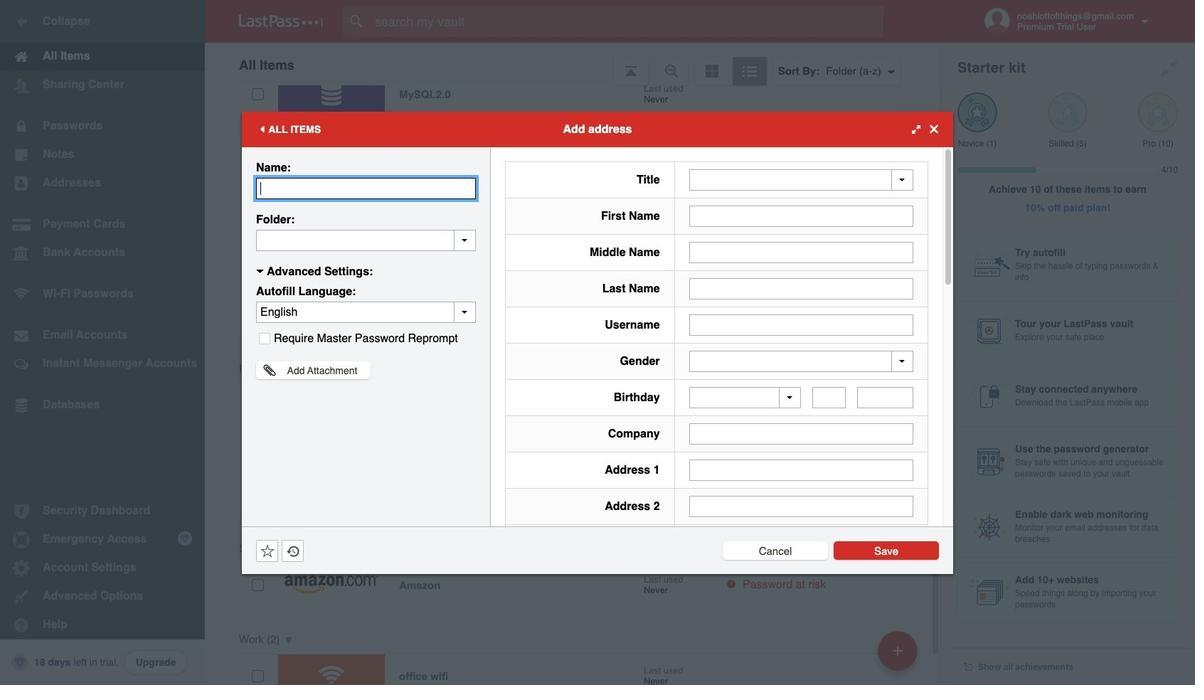 Task type: locate. For each thing, give the bounding box(es) containing it.
lastpass image
[[239, 15, 323, 28]]

None text field
[[256, 178, 476, 199], [689, 205, 914, 227], [256, 230, 476, 251], [689, 278, 914, 299], [813, 387, 846, 409], [858, 387, 914, 409], [689, 496, 914, 517], [256, 178, 476, 199], [689, 205, 914, 227], [256, 230, 476, 251], [689, 278, 914, 299], [813, 387, 846, 409], [858, 387, 914, 409], [689, 496, 914, 517]]

Search search field
[[343, 6, 912, 37]]

dialog
[[242, 111, 954, 685]]

search my vault text field
[[343, 6, 912, 37]]

new item navigation
[[873, 627, 927, 685]]

None text field
[[689, 242, 914, 263], [689, 314, 914, 336], [689, 423, 914, 445], [689, 460, 914, 481], [689, 242, 914, 263], [689, 314, 914, 336], [689, 423, 914, 445], [689, 460, 914, 481]]



Task type: describe. For each thing, give the bounding box(es) containing it.
main navigation navigation
[[0, 0, 205, 685]]

vault options navigation
[[205, 43, 941, 85]]

new item image
[[893, 646, 903, 656]]



Task type: vqa. For each thing, say whether or not it's contained in the screenshot.
New item element at the right bottom
no



